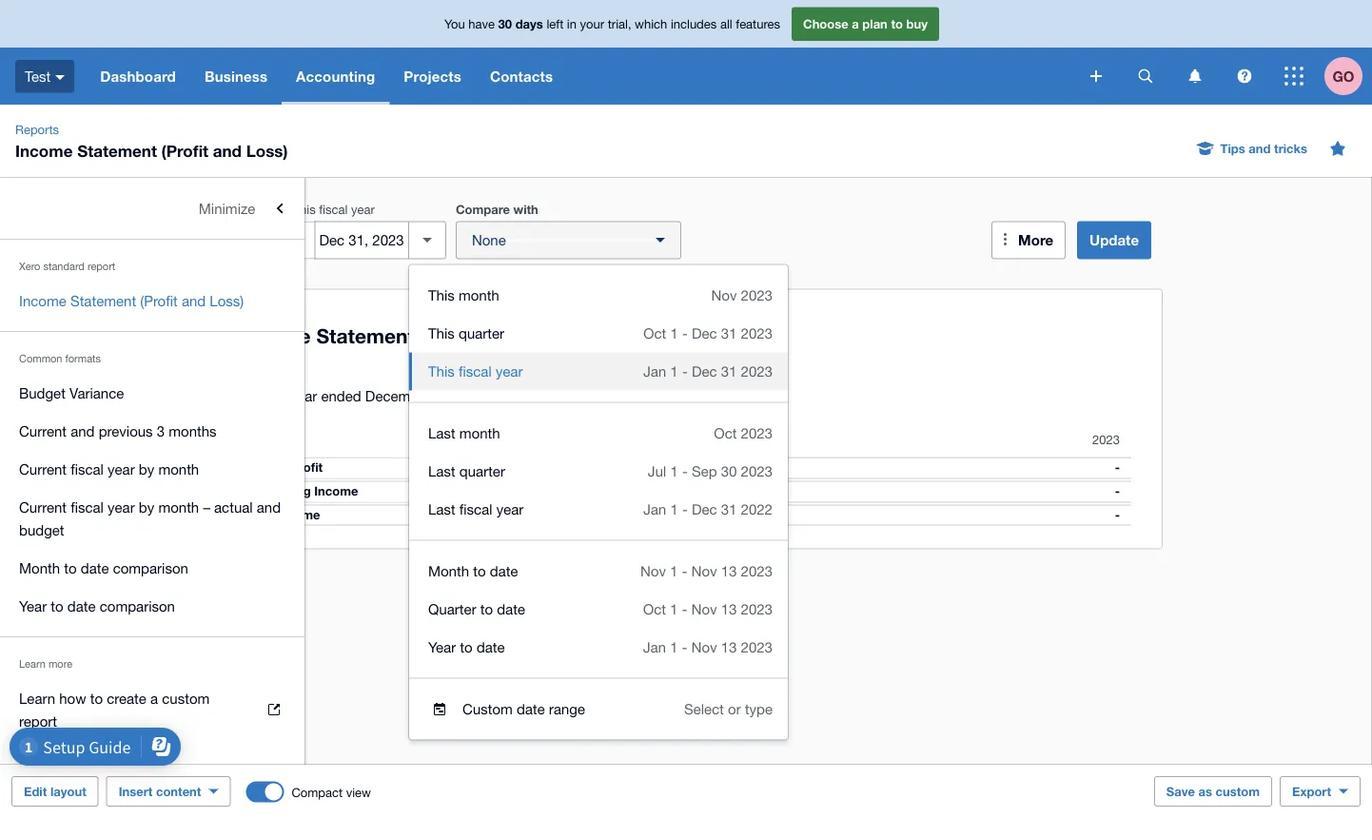 Task type: locate. For each thing, give the bounding box(es) containing it.
2 last from the top
[[428, 463, 456, 480]]

save as custom button
[[1154, 777, 1273, 807]]

fiscal for this fiscal year
[[459, 363, 492, 380]]

month up last quarter
[[460, 425, 500, 442]]

fiscal for current fiscal year by month – actual and budget
[[71, 499, 104, 515]]

1 1 from the top
[[671, 325, 678, 342]]

2022
[[741, 501, 773, 518]]

0 horizontal spatial range
[[252, 202, 286, 217]]

2 vertical spatial 13
[[721, 639, 737, 656]]

1 vertical spatial 30
[[721, 463, 737, 480]]

(profit inside reports income statement (profit and loss)
[[161, 141, 208, 160]]

loss) up :
[[246, 141, 288, 160]]

1 learn from the top
[[19, 658, 46, 671]]

month inside current fiscal year by month – actual and budget
[[158, 499, 199, 515]]

quarter for last quarter
[[460, 463, 505, 480]]

5 1 from the top
[[670, 563, 678, 580]]

date down quarter to date
[[477, 639, 505, 656]]

comparison up year to date comparison link on the left bottom of the page
[[113, 560, 188, 576]]

1 vertical spatial learn
[[19, 690, 55, 707]]

year down current fiscal year by month
[[108, 499, 135, 515]]

fiscal inside 'link'
[[71, 461, 104, 477]]

report inside learn how to create a custom report
[[19, 713, 57, 730]]

0 vertical spatial jan
[[644, 363, 667, 380]]

month to date comparison link
[[0, 549, 305, 587]]

with
[[514, 202, 539, 217]]

1 for jul 1 - sep 30 2023
[[671, 463, 678, 480]]

1 dec from the top
[[692, 325, 717, 342]]

month up this quarter
[[459, 287, 500, 304]]

1 vertical spatial quarter
[[460, 463, 505, 480]]

dec for jan 1 - dec 31 2023
[[692, 363, 717, 380]]

year inside list box
[[428, 639, 456, 656]]

loss) down select start date field
[[210, 292, 244, 309]]

statement down 'xero standard report'
[[70, 292, 136, 309]]

30 right have
[[498, 16, 512, 31]]

year inside current fiscal year by month – actual and budget
[[108, 499, 135, 515]]

2 vertical spatial 31
[[721, 501, 737, 518]]

0 vertical spatial loss)
[[246, 141, 288, 160]]

comparison
[[113, 560, 188, 576], [100, 598, 175, 614]]

30 right the sep
[[721, 463, 737, 480]]

0 horizontal spatial report
[[19, 713, 57, 730]]

3 31 from the top
[[721, 501, 737, 518]]

comparison for year to date comparison
[[100, 598, 175, 614]]

1 vertical spatial jan
[[644, 501, 667, 518]]

fiscal up select end date field
[[319, 202, 348, 217]]

oct up jan 1 - dec 31 2023
[[644, 325, 667, 342]]

ended
[[321, 388, 361, 405]]

1 vertical spatial dec
[[692, 363, 717, 380]]

13 down oct 1 - nov 13 2023
[[721, 639, 737, 656]]

oct for oct 2023
[[714, 425, 737, 442]]

dec down oct 1 - dec 31 2023
[[692, 363, 717, 380]]

2 current from the top
[[19, 461, 67, 477]]

oct
[[644, 325, 667, 342], [714, 425, 737, 442], [643, 601, 666, 618]]

1 for oct 1 - dec 31 2023
[[671, 325, 678, 342]]

1 down oct 1 - nov 13 2023
[[670, 639, 678, 656]]

jan down oct 1 - nov 13 2023
[[643, 639, 666, 656]]

svg image
[[1285, 67, 1304, 86], [1238, 69, 1252, 83], [55, 75, 65, 80]]

oct up jul 1 - sep 30 2023
[[714, 425, 737, 442]]

2 dec from the top
[[692, 363, 717, 380]]

a
[[852, 16, 859, 31], [150, 690, 158, 707]]

31 down nov 2023
[[721, 325, 737, 342]]

reports income statement (profit and loss)
[[15, 122, 288, 160]]

income inside reports income statement (profit and loss)
[[15, 141, 73, 160]]

variance
[[70, 385, 124, 401]]

range right custom
[[549, 701, 585, 718]]

range up select start date field
[[252, 202, 286, 217]]

date
[[221, 202, 249, 217]]

1 vertical spatial last
[[428, 463, 456, 480]]

year inside 'link'
[[108, 461, 135, 477]]

to right quarter
[[480, 601, 493, 618]]

0 vertical spatial (profit
[[161, 141, 208, 160]]

last for last fiscal year
[[428, 501, 456, 518]]

(profit up minimize button
[[161, 141, 208, 160]]

which
[[635, 16, 668, 31]]

learn more
[[19, 658, 72, 671]]

type
[[745, 701, 773, 718]]

comparison down month to date comparison link
[[100, 598, 175, 614]]

2 vertical spatial current
[[19, 499, 67, 515]]

projects button
[[390, 48, 476, 105]]

1 last from the top
[[428, 425, 456, 442]]

to left buy
[[891, 16, 903, 31]]

income for reports income statement (profit and loss)
[[15, 141, 73, 160]]

custom right create
[[162, 690, 210, 707]]

custom
[[162, 690, 210, 707], [1216, 784, 1260, 799]]

current inside 'link'
[[19, 461, 67, 477]]

report right standard
[[87, 260, 115, 273]]

export button
[[1280, 777, 1361, 807]]

6 1 from the top
[[670, 601, 678, 618]]

year for year to date
[[428, 639, 456, 656]]

december
[[365, 388, 432, 405]]

1 horizontal spatial 30
[[721, 463, 737, 480]]

remove from favorites image
[[1319, 129, 1357, 168]]

13 up oct 1 - nov 13 2023
[[721, 563, 737, 580]]

month up quarter
[[428, 563, 469, 580]]

1 13 from the top
[[721, 563, 737, 580]]

date up year to date comparison
[[81, 560, 109, 576]]

1 vertical spatial oct
[[714, 425, 737, 442]]

group containing this month
[[409, 265, 788, 740]]

more
[[49, 658, 72, 671]]

1 vertical spatial current
[[19, 461, 67, 477]]

2 vertical spatial jan
[[643, 639, 666, 656]]

loss) inside reports income statement (profit and loss)
[[246, 141, 288, 160]]

:
[[286, 202, 289, 217]]

1 horizontal spatial custom
[[1216, 784, 1260, 799]]

1 31 from the top
[[721, 325, 737, 342]]

- for jan 1 - dec 31 2023
[[682, 363, 688, 380]]

(profit down minimize button
[[140, 292, 178, 309]]

net income
[[252, 508, 320, 523]]

as
[[1199, 784, 1213, 799]]

1 vertical spatial comparison
[[100, 598, 175, 614]]

2 vertical spatial dec
[[692, 501, 717, 518]]

Select end date field
[[315, 222, 408, 258]]

by down current fiscal year by month 'link'
[[139, 499, 154, 515]]

plan
[[863, 16, 888, 31]]

0 horizontal spatial month
[[19, 560, 60, 576]]

insert content
[[119, 784, 201, 799]]

year up learn more
[[19, 598, 47, 614]]

learn inside learn how to create a custom report
[[19, 690, 55, 707]]

loss)
[[246, 141, 288, 160], [210, 292, 244, 309]]

1 for jan 1 - nov 13 2023
[[670, 639, 678, 656]]

date down month to date comparison at the left bottom of page
[[67, 598, 96, 614]]

a left plan
[[852, 16, 859, 31]]

1 horizontal spatial year
[[428, 639, 456, 656]]

nov for oct
[[692, 601, 717, 618]]

list box containing this month
[[409, 265, 788, 740]]

2 learn from the top
[[19, 690, 55, 707]]

1 right jul
[[671, 463, 678, 480]]

7 1 from the top
[[670, 639, 678, 656]]

1 by from the top
[[139, 461, 154, 477]]

and inside reports income statement (profit and loss)
[[213, 141, 242, 160]]

minimize
[[199, 200, 255, 217]]

to right how
[[90, 690, 103, 707]]

to inside learn how to create a custom report
[[90, 690, 103, 707]]

fiscal for last fiscal year
[[460, 501, 493, 518]]

1 vertical spatial loss)
[[210, 292, 244, 309]]

1 vertical spatial by
[[139, 499, 154, 515]]

1 horizontal spatial loss)
[[246, 141, 288, 160]]

1 up oct 1 - nov 13 2023
[[670, 563, 678, 580]]

to up quarter to date
[[473, 563, 486, 580]]

compact view
[[292, 786, 371, 801]]

this down 'this month'
[[428, 325, 455, 342]]

learn how to create a custom report
[[19, 690, 210, 730]]

year down quarter
[[428, 639, 456, 656]]

banner
[[0, 0, 1373, 105]]

income down reports link
[[15, 141, 73, 160]]

1 vertical spatial a
[[150, 690, 158, 707]]

date down month to date at the left bottom
[[497, 601, 525, 618]]

1 vertical spatial statement
[[70, 292, 136, 309]]

last down 31,
[[428, 425, 456, 442]]

0 vertical spatial report
[[87, 260, 115, 273]]

0 horizontal spatial a
[[150, 690, 158, 707]]

tips and tricks
[[1221, 141, 1308, 156]]

1 down report title field
[[671, 363, 678, 380]]

none
[[472, 232, 506, 248]]

learn left more
[[19, 658, 46, 671]]

3 1 from the top
[[671, 463, 678, 480]]

to for year to date
[[460, 639, 473, 656]]

0 vertical spatial 13
[[721, 563, 737, 580]]

3 13 from the top
[[721, 639, 737, 656]]

4 1 from the top
[[671, 501, 678, 518]]

1 down jul 1 - sep 30 2023
[[671, 501, 678, 518]]

last for last quarter
[[428, 463, 456, 480]]

0 vertical spatial 31
[[721, 325, 737, 342]]

by inside current fiscal year by month – actual and budget
[[139, 499, 154, 515]]

year down current and previous 3 months
[[108, 461, 135, 477]]

date for year to date comparison
[[67, 598, 96, 614]]

svg image left go
[[1285, 67, 1304, 86]]

custom right as
[[1216, 784, 1260, 799]]

group
[[409, 265, 788, 740]]

current and previous 3 months link
[[0, 412, 305, 450]]

fiscal inside current fiscal year by month – actual and budget
[[71, 499, 104, 515]]

2 vertical spatial oct
[[643, 601, 666, 618]]

0 horizontal spatial 30
[[498, 16, 512, 31]]

jan down jul
[[644, 501, 667, 518]]

year down this quarter
[[496, 363, 523, 380]]

1 vertical spatial report
[[19, 713, 57, 730]]

common
[[19, 353, 62, 365]]

range
[[252, 202, 286, 217], [549, 701, 585, 718]]

operating income
[[252, 484, 358, 499]]

2 vertical spatial last
[[428, 501, 456, 518]]

31 for oct 1 - dec 31 2023
[[721, 325, 737, 342]]

3 last from the top
[[428, 501, 456, 518]]

year right the
[[290, 388, 317, 405]]

navigation
[[86, 48, 1078, 105]]

dec down the sep
[[692, 501, 717, 518]]

0 vertical spatial dec
[[692, 325, 717, 342]]

fiscal down current fiscal year by month
[[71, 499, 104, 515]]

to
[[891, 16, 903, 31], [64, 560, 77, 576], [473, 563, 486, 580], [51, 598, 63, 614], [480, 601, 493, 618], [460, 639, 473, 656], [90, 690, 103, 707]]

export
[[1293, 784, 1332, 799]]

business button
[[190, 48, 282, 105]]

dec up jan 1 - dec 31 2023
[[692, 325, 717, 342]]

month inside current fiscal year by month 'link'
[[158, 461, 199, 477]]

go
[[1333, 68, 1355, 85]]

learn
[[19, 658, 46, 671], [19, 690, 55, 707]]

more button
[[992, 221, 1066, 259]]

content
[[156, 784, 201, 799]]

date for year to date
[[477, 639, 505, 656]]

0 vertical spatial current
[[19, 423, 67, 439]]

month down "budget"
[[19, 560, 60, 576]]

1 current from the top
[[19, 423, 67, 439]]

13 up jan 1 - nov 13 2023 at the bottom of page
[[721, 601, 737, 618]]

2 1 from the top
[[671, 363, 678, 380]]

31
[[721, 325, 737, 342], [721, 363, 737, 380], [721, 501, 737, 518]]

0 vertical spatial learn
[[19, 658, 46, 671]]

month
[[459, 287, 500, 304], [460, 425, 500, 442], [158, 461, 199, 477], [158, 499, 199, 515]]

1 down "nov 1 - nov 13 2023"
[[670, 601, 678, 618]]

compare with
[[456, 202, 539, 217]]

oct down "nov 1 - nov 13 2023"
[[643, 601, 666, 618]]

last
[[428, 425, 456, 442], [428, 463, 456, 480], [428, 501, 456, 518]]

nov 1 - nov 13 2023
[[641, 563, 773, 580]]

13 for nov 1 - nov 13 2023
[[721, 563, 737, 580]]

by for current fiscal year by month – actual and budget
[[139, 499, 154, 515]]

create
[[107, 690, 146, 707]]

1 vertical spatial (profit
[[140, 292, 178, 309]]

0 horizontal spatial custom
[[162, 690, 210, 707]]

1 horizontal spatial report
[[87, 260, 115, 273]]

0 vertical spatial by
[[139, 461, 154, 477]]

0 vertical spatial comparison
[[113, 560, 188, 576]]

dec for jan 1 - dec 31 2022
[[692, 501, 717, 518]]

fiscal down this quarter
[[459, 363, 492, 380]]

1 horizontal spatial range
[[549, 701, 585, 718]]

statement up minimize button
[[77, 141, 157, 160]]

year down last quarter
[[497, 501, 524, 518]]

fiscal down last quarter
[[460, 501, 493, 518]]

income down xero
[[19, 292, 66, 309]]

month to date
[[428, 563, 518, 580]]

by for current fiscal year by month
[[139, 461, 154, 477]]

tips
[[1221, 141, 1246, 156]]

dec for oct 1 - dec 31 2023
[[692, 325, 717, 342]]

1 vertical spatial range
[[549, 701, 585, 718]]

quarter up this fiscal year
[[459, 325, 504, 342]]

gross
[[252, 460, 287, 475]]

to up more
[[51, 598, 63, 614]]

0 vertical spatial oct
[[644, 325, 667, 342]]

by inside 'link'
[[139, 461, 154, 477]]

this up this quarter
[[428, 287, 455, 304]]

sep
[[692, 463, 717, 480]]

2 31 from the top
[[721, 363, 737, 380]]

a right create
[[150, 690, 158, 707]]

for
[[241, 388, 262, 405]]

0 horizontal spatial year
[[19, 598, 47, 614]]

this
[[293, 202, 316, 217], [428, 287, 455, 304], [428, 325, 455, 342], [428, 363, 455, 380]]

0 vertical spatial custom
[[162, 690, 210, 707]]

to down quarter to date
[[460, 639, 473, 656]]

3 current from the top
[[19, 499, 67, 515]]

banner containing dashboard
[[0, 0, 1373, 105]]

statement
[[77, 141, 157, 160], [70, 292, 136, 309]]

statement inside reports income statement (profit and loss)
[[77, 141, 157, 160]]

and inside current fiscal year by month – actual and budget
[[257, 499, 281, 515]]

0 vertical spatial last
[[428, 425, 456, 442]]

list box
[[409, 265, 788, 740]]

income statement (profit and loss)
[[19, 292, 244, 309]]

current inside current fiscal year by month – actual and budget
[[19, 499, 67, 515]]

1 vertical spatial 31
[[721, 363, 737, 380]]

jan for jan 1 - dec 31 2023
[[644, 363, 667, 380]]

0 horizontal spatial svg image
[[55, 75, 65, 80]]

1 horizontal spatial svg image
[[1139, 69, 1153, 83]]

this up 31,
[[428, 363, 455, 380]]

0 vertical spatial quarter
[[459, 325, 504, 342]]

svg image right test
[[55, 75, 65, 80]]

to up year to date comparison
[[64, 560, 77, 576]]

by down current and previous 3 months link
[[139, 461, 154, 477]]

1 horizontal spatial a
[[852, 16, 859, 31]]

jan for jan 1 - nov 13 2023
[[643, 639, 666, 656]]

xero
[[19, 260, 40, 273]]

current and previous 3 months
[[19, 423, 217, 439]]

svg image up tips and tricks button in the top right of the page
[[1238, 69, 1252, 83]]

year for this fiscal year
[[496, 363, 523, 380]]

current for current and previous 3 months
[[19, 423, 67, 439]]

months
[[169, 423, 217, 439]]

this month
[[428, 287, 500, 304]]

and inside button
[[1249, 141, 1271, 156]]

2 by from the top
[[139, 499, 154, 515]]

1 horizontal spatial month
[[428, 563, 469, 580]]

0 vertical spatial year
[[19, 598, 47, 614]]

quarter up "last fiscal year"
[[460, 463, 505, 480]]

date up quarter to date
[[490, 563, 518, 580]]

1 vertical spatial year
[[428, 639, 456, 656]]

last down last quarter
[[428, 501, 456, 518]]

3 dec from the top
[[692, 501, 717, 518]]

31 down oct 1 - dec 31 2023
[[721, 363, 737, 380]]

oct for oct 1 - nov 13 2023
[[643, 601, 666, 618]]

current fiscal year by month – actual and budget
[[19, 499, 281, 538]]

1 vertical spatial 13
[[721, 601, 737, 618]]

dashboard
[[100, 68, 176, 85]]

month left '–'
[[158, 499, 199, 515]]

test button
[[0, 48, 86, 105]]

income down profit
[[314, 484, 358, 499]]

last down last month
[[428, 463, 456, 480]]

0 vertical spatial a
[[852, 16, 859, 31]]

income down operating income
[[276, 508, 320, 523]]

0 vertical spatial statement
[[77, 141, 157, 160]]

accounting
[[296, 68, 375, 85]]

- for nov 1 - nov 13 2023
[[682, 563, 688, 580]]

last quarter
[[428, 463, 505, 480]]

update
[[1090, 232, 1139, 249]]

svg image
[[1139, 69, 1153, 83], [1189, 69, 1202, 83], [1091, 70, 1102, 82]]

1 for jan 1 - dec 31 2023
[[671, 363, 678, 380]]

month down months at the bottom of the page
[[158, 461, 199, 477]]

last fiscal year
[[428, 501, 524, 518]]

and
[[213, 141, 242, 160], [1249, 141, 1271, 156], [182, 292, 206, 309], [71, 423, 95, 439], [257, 499, 281, 515]]

0 vertical spatial range
[[252, 202, 286, 217]]

budget
[[19, 522, 64, 538]]

2 13 from the top
[[721, 601, 737, 618]]

choose
[[803, 16, 849, 31]]

31 left 2022
[[721, 501, 737, 518]]

1 up jan 1 - dec 31 2023
[[671, 325, 678, 342]]

quarter for this quarter
[[459, 325, 504, 342]]

1 for jan 1 - dec 31 2022
[[671, 501, 678, 518]]

fiscal down current and previous 3 months
[[71, 461, 104, 477]]

edit
[[24, 784, 47, 799]]

learn down learn more
[[19, 690, 55, 707]]

month for month to date comparison
[[19, 560, 60, 576]]

report down learn more
[[19, 713, 57, 730]]

1 vertical spatial custom
[[1216, 784, 1260, 799]]

learn for learn more
[[19, 658, 46, 671]]

31 for jan 1 - dec 31 2022
[[721, 501, 737, 518]]

jan down report title field
[[644, 363, 667, 380]]

all
[[720, 16, 733, 31]]

quarter
[[428, 601, 476, 618]]

comparison for month to date comparison
[[113, 560, 188, 576]]



Task type: describe. For each thing, give the bounding box(es) containing it.
date for month to date
[[490, 563, 518, 580]]

accounting button
[[282, 48, 390, 105]]

to for quarter to date
[[480, 601, 493, 618]]

net
[[252, 508, 273, 523]]

insert content button
[[106, 777, 231, 807]]

Select start date field
[[222, 222, 315, 258]]

oct 1 - nov 13 2023
[[643, 601, 773, 618]]

0 horizontal spatial svg image
[[1091, 70, 1102, 82]]

list of convenience dates image
[[408, 221, 446, 259]]

year to date comparison
[[19, 598, 175, 614]]

this right :
[[293, 202, 316, 217]]

- for jan 1 - dec 31 2022
[[682, 501, 688, 518]]

custom inside button
[[1216, 784, 1260, 799]]

quarter to date
[[428, 601, 525, 618]]

this for this month
[[428, 287, 455, 304]]

year for for the year ended december 31, 2023
[[290, 388, 317, 405]]

update button
[[1078, 221, 1152, 259]]

1 for oct 1 - nov 13 2023
[[670, 601, 678, 618]]

trial,
[[608, 16, 632, 31]]

jan 1 - nov 13 2023
[[643, 639, 773, 656]]

this for this fiscal year
[[428, 363, 455, 380]]

select or type
[[684, 701, 773, 718]]

insert
[[119, 784, 153, 799]]

jan 1 - dec 31 2023
[[644, 363, 773, 380]]

year for current fiscal year by month
[[108, 461, 135, 477]]

current fiscal year by month link
[[0, 450, 305, 488]]

custom
[[463, 701, 513, 718]]

2 horizontal spatial svg image
[[1189, 69, 1202, 83]]

report output element
[[241, 423, 1132, 526]]

formats
[[65, 353, 101, 365]]

a inside learn how to create a custom report
[[150, 690, 158, 707]]

- for jul 1 - sep 30 2023
[[682, 463, 688, 480]]

to for month to date comparison
[[64, 560, 77, 576]]

more
[[1019, 232, 1054, 249]]

previous
[[99, 423, 153, 439]]

you
[[445, 16, 465, 31]]

save as custom
[[1167, 784, 1260, 799]]

year for year to date comparison
[[19, 598, 47, 614]]

1 for nov 1 - nov 13 2023
[[670, 563, 678, 580]]

contacts button
[[476, 48, 567, 105]]

buy
[[907, 16, 928, 31]]

dashboard link
[[86, 48, 190, 105]]

13 for oct 1 - nov 13 2023
[[721, 601, 737, 618]]

current for current fiscal year by month – actual and budget
[[19, 499, 67, 515]]

31,
[[435, 388, 455, 405]]

month for month to date
[[428, 563, 469, 580]]

to for month to date
[[473, 563, 486, 580]]

or
[[728, 701, 741, 718]]

oct 2023
[[714, 425, 773, 442]]

tricks
[[1275, 141, 1308, 156]]

date right custom
[[517, 701, 545, 718]]

contacts
[[490, 68, 553, 85]]

year up select end date field
[[351, 202, 375, 217]]

includes
[[671, 16, 717, 31]]

31 for jan 1 - dec 31 2023
[[721, 363, 737, 380]]

view
[[346, 786, 371, 801]]

- for oct 1 - nov 13 2023
[[682, 601, 688, 618]]

oct for oct 1 - dec 31 2023
[[644, 325, 667, 342]]

reports
[[15, 122, 59, 137]]

nov for jan
[[692, 639, 717, 656]]

this quarter
[[428, 325, 504, 342]]

current for current fiscal year by month
[[19, 461, 67, 477]]

test
[[25, 68, 51, 84]]

in
[[567, 16, 577, 31]]

- for jan 1 - nov 13 2023
[[682, 639, 688, 656]]

income statement (profit and loss) link
[[0, 282, 305, 320]]

year to date
[[428, 639, 505, 656]]

13 for jan 1 - nov 13 2023
[[721, 639, 737, 656]]

(profit inside income statement (profit and loss) link
[[140, 292, 178, 309]]

last for last month
[[428, 425, 456, 442]]

features
[[736, 16, 781, 31]]

tips and tricks button
[[1187, 133, 1319, 164]]

custom inside learn how to create a custom report
[[162, 690, 210, 707]]

range inside list box
[[549, 701, 585, 718]]

income for operating income
[[314, 484, 358, 499]]

Report title field
[[235, 314, 1124, 357]]

go button
[[1325, 48, 1373, 105]]

operating
[[252, 484, 311, 499]]

you have 30 days left in your trial, which includes all features
[[445, 16, 781, 31]]

left
[[547, 16, 564, 31]]

svg image inside test popup button
[[55, 75, 65, 80]]

jul 1 - sep 30 2023
[[648, 463, 773, 480]]

this fiscal year
[[428, 363, 523, 380]]

0 horizontal spatial loss)
[[210, 292, 244, 309]]

jan for jan 1 - dec 31 2022
[[644, 501, 667, 518]]

days
[[516, 16, 543, 31]]

year for last fiscal year
[[497, 501, 524, 518]]

to for year to date comparison
[[51, 598, 63, 614]]

learn for learn how to create a custom report
[[19, 690, 55, 707]]

year for current fiscal year by month – actual and budget
[[108, 499, 135, 515]]

budget
[[19, 385, 66, 401]]

2 horizontal spatial svg image
[[1285, 67, 1304, 86]]

this for this quarter
[[428, 325, 455, 342]]

date range : this fiscal year
[[221, 202, 375, 217]]

year to date comparison link
[[0, 587, 305, 625]]

reports link
[[8, 120, 67, 139]]

nov for nov
[[692, 563, 717, 580]]

2023 inside the report output element
[[1093, 433, 1120, 447]]

select
[[684, 701, 724, 718]]

budget variance link
[[0, 374, 305, 412]]

actual
[[214, 499, 253, 515]]

projects
[[404, 68, 462, 85]]

0 vertical spatial 30
[[498, 16, 512, 31]]

common formats
[[19, 353, 101, 365]]

- for oct 1 - dec 31 2023
[[682, 325, 688, 342]]

gross profit
[[252, 460, 323, 475]]

date for quarter to date
[[497, 601, 525, 618]]

the
[[266, 388, 286, 405]]

standard
[[43, 260, 85, 273]]

date for month to date comparison
[[81, 560, 109, 576]]

navigation containing dashboard
[[86, 48, 1078, 105]]

edit layout button
[[11, 777, 99, 807]]

save
[[1167, 784, 1195, 799]]

income for net income
[[276, 508, 320, 523]]

your
[[580, 16, 605, 31]]

jan 1 - dec 31 2022
[[644, 501, 773, 518]]

fiscal for current fiscal year by month
[[71, 461, 104, 477]]

current fiscal year by month
[[19, 461, 199, 477]]

1 horizontal spatial svg image
[[1238, 69, 1252, 83]]

custom date range
[[463, 701, 585, 718]]

xero standard report
[[19, 260, 115, 273]]

profit
[[291, 460, 323, 475]]

how
[[59, 690, 86, 707]]

none button
[[456, 221, 681, 259]]

–
[[203, 499, 210, 515]]



Task type: vqa. For each thing, say whether or not it's contained in the screenshot.
Nov
yes



